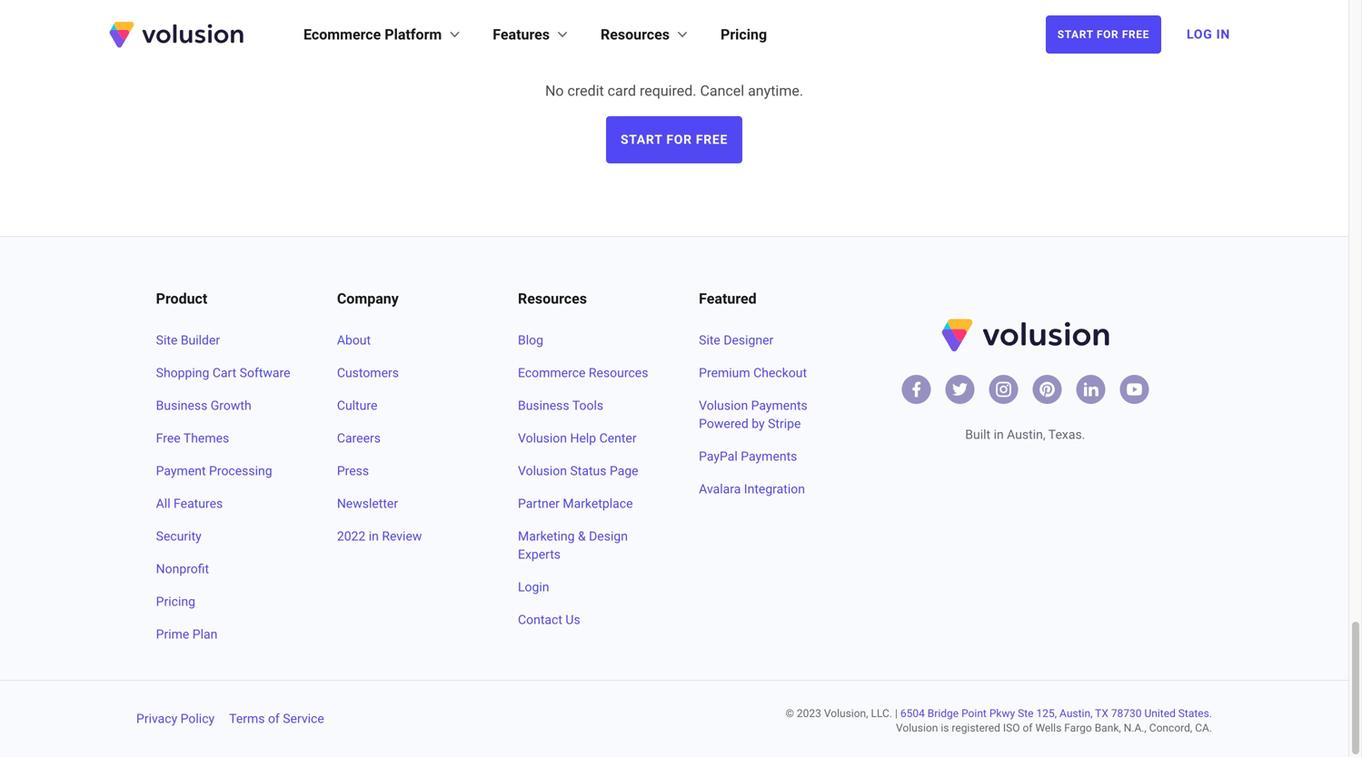 Task type: locate. For each thing, give the bounding box(es) containing it.
business
[[156, 398, 207, 413], [518, 398, 569, 413]]

0 horizontal spatial pricing
[[156, 595, 195, 610]]

for
[[672, 27, 718, 60]]

review
[[382, 529, 422, 544]]

features
[[493, 26, 550, 43], [174, 497, 223, 512]]

features left the it
[[493, 26, 550, 43]]

ecommerce platform button
[[304, 24, 464, 45]]

pricing right for
[[721, 26, 767, 43]]

anytime.
[[748, 82, 803, 99]]

site designer link
[[699, 332, 836, 350]]

ecommerce for ecommerce resources
[[518, 366, 586, 381]]

austin,
[[1007, 428, 1046, 443], [1060, 708, 1093, 721]]

prime
[[156, 627, 189, 642]]

1 horizontal spatial austin,
[[1060, 708, 1093, 721]]

ecommerce left platform
[[304, 26, 381, 43]]

volusion help center link
[[518, 430, 655, 448]]

1 horizontal spatial in
[[994, 428, 1004, 443]]

start for free link
[[1046, 15, 1161, 54], [606, 116, 742, 164]]

0 vertical spatial austin,
[[1007, 428, 1046, 443]]

1 business from the left
[[156, 398, 207, 413]]

shopping
[[156, 366, 209, 381]]

by
[[752, 417, 765, 432]]

wells
[[1035, 722, 1062, 735]]

bridge
[[928, 708, 959, 721]]

0 vertical spatial pricing
[[721, 26, 767, 43]]

1 vertical spatial austin,
[[1060, 708, 1093, 721]]

site up premium
[[699, 333, 720, 348]]

in right 2022
[[369, 529, 379, 544]]

0 horizontal spatial pricing link
[[156, 593, 293, 612]]

1 vertical spatial for
[[666, 132, 692, 147]]

contact
[[518, 613, 562, 628]]

business down shopping in the left of the page
[[156, 398, 207, 413]]

1 horizontal spatial for
[[1097, 28, 1119, 41]]

|
[[895, 708, 898, 721]]

business for product
[[156, 398, 207, 413]]

powered
[[699, 417, 749, 432]]

2 site from the left
[[699, 333, 720, 348]]

1 vertical spatial free
[[696, 132, 728, 147]]

linkedin image
[[1082, 381, 1100, 399]]

0 horizontal spatial free
[[156, 431, 181, 446]]

1 vertical spatial start for free
[[621, 132, 728, 147]]

1 vertical spatial in
[[369, 529, 379, 544]]

login
[[518, 580, 549, 595]]

premium
[[699, 366, 750, 381]]

© 2023 volusion, llc . | 6504 bridge point pkwy ste 125, austin, tx 78730 united states. volusion is registered iso of wells fargo bank, n.a., concord, ca.
[[786, 708, 1212, 735]]

1 site from the left
[[156, 333, 178, 348]]

2022
[[337, 529, 366, 544]]

0 horizontal spatial start
[[621, 132, 663, 147]]

texas.
[[1048, 428, 1085, 443]]

1 horizontal spatial features
[[493, 26, 550, 43]]

company
[[337, 290, 399, 308]]

shopping cart software
[[156, 366, 290, 381]]

0 vertical spatial features
[[493, 26, 550, 43]]

in right built
[[994, 428, 1004, 443]]

prime plan link
[[156, 626, 293, 644]]

free up the payment
[[156, 431, 181, 446]]

pricing for the bottom pricing link
[[156, 595, 195, 610]]

0 horizontal spatial free
[[696, 132, 728, 147]]

united
[[1145, 708, 1176, 721]]

pricing up prime at the bottom left
[[156, 595, 195, 610]]

1 vertical spatial resources
[[518, 290, 587, 308]]

log
[[1187, 27, 1213, 42]]

tools
[[572, 398, 603, 413]]

ecommerce resources
[[518, 366, 648, 381]]

software
[[240, 366, 290, 381]]

0 horizontal spatial features
[[174, 497, 223, 512]]

press
[[337, 464, 369, 479]]

of down ste
[[1023, 722, 1033, 735]]

austin, left texas. at the right bottom of page
[[1007, 428, 1046, 443]]

payment
[[156, 464, 206, 479]]

volusion,
[[824, 708, 868, 721]]

customers
[[337, 366, 399, 381]]

1 horizontal spatial of
[[1023, 722, 1033, 735]]

resources up blog
[[518, 290, 587, 308]]

resources up card
[[601, 26, 670, 43]]

site left builder in the left of the page
[[156, 333, 178, 348]]

growth
[[211, 398, 251, 413]]

0 horizontal spatial austin,
[[1007, 428, 1046, 443]]

0 horizontal spatial business
[[156, 398, 207, 413]]

1 horizontal spatial ecommerce
[[518, 366, 586, 381]]

resources inside dropdown button
[[601, 26, 670, 43]]

0 vertical spatial payments
[[751, 398, 808, 413]]

careers
[[337, 431, 381, 446]]

0 horizontal spatial start for free link
[[606, 116, 742, 164]]

site inside 'link'
[[156, 333, 178, 348]]

pricing for the topmost pricing link
[[721, 26, 767, 43]]

0 vertical spatial start for free link
[[1046, 15, 1161, 54]]

pricing link right for
[[721, 24, 767, 45]]

site
[[156, 333, 178, 348], [699, 333, 720, 348]]

volusion down business tools
[[518, 431, 567, 446]]

1 vertical spatial free
[[156, 431, 181, 446]]

in for austin,
[[994, 428, 1004, 443]]

1 horizontal spatial free
[[594, 27, 664, 60]]

pricing inside pricing link
[[156, 595, 195, 610]]

0 vertical spatial start for free
[[1058, 28, 1150, 41]]

free themes link
[[156, 430, 293, 448]]

0 horizontal spatial for
[[666, 132, 692, 147]]

volusion payments powered by stripe link
[[699, 397, 836, 433]]

payments for volusion payments powered by stripe
[[751, 398, 808, 413]]

0 vertical spatial resources
[[601, 26, 670, 43]]

0 horizontal spatial site
[[156, 333, 178, 348]]

volusion
[[699, 398, 748, 413], [518, 431, 567, 446], [518, 464, 567, 479], [896, 722, 938, 735]]

business for resources
[[518, 398, 569, 413]]

1 horizontal spatial start
[[1058, 28, 1094, 41]]

1 horizontal spatial pricing link
[[721, 24, 767, 45]]

pricing link up prime plan "link" on the left
[[156, 593, 293, 612]]

business tools link
[[518, 397, 655, 415]]

security link
[[156, 528, 293, 546]]

1 vertical spatial payments
[[741, 449, 797, 464]]

for
[[1097, 28, 1119, 41], [666, 132, 692, 147]]

ecommerce up business tools
[[518, 366, 586, 381]]

about
[[337, 333, 371, 348]]

volusion up the powered
[[699, 398, 748, 413]]

facebook image
[[907, 381, 925, 399]]

1 vertical spatial ecommerce
[[518, 366, 586, 381]]

free left log
[[1122, 28, 1150, 41]]

payments up avalara integration link
[[741, 449, 797, 464]]

1 horizontal spatial business
[[518, 398, 569, 413]]

1 vertical spatial pricing
[[156, 595, 195, 610]]

ecommerce inside ecommerce resources link
[[518, 366, 586, 381]]

processing
[[209, 464, 272, 479]]

0 horizontal spatial ecommerce
[[304, 26, 381, 43]]

0 vertical spatial free
[[1122, 28, 1150, 41]]

2 business from the left
[[518, 398, 569, 413]]

no
[[545, 82, 564, 99]]

tx
[[1095, 708, 1109, 721]]

prime plan
[[156, 627, 218, 642]]

business growth
[[156, 398, 251, 413]]

cart
[[212, 366, 236, 381]]

start for free
[[1058, 28, 1150, 41], [621, 132, 728, 147]]

start
[[1058, 28, 1094, 41], [621, 132, 663, 147]]

1 horizontal spatial pricing
[[721, 26, 767, 43]]

0 vertical spatial ecommerce
[[304, 26, 381, 43]]

business left tools
[[518, 398, 569, 413]]

2 vertical spatial resources
[[589, 366, 648, 381]]

of
[[268, 712, 280, 727], [1023, 722, 1033, 735]]

partner
[[518, 497, 560, 512]]

payments inside volusion payments powered by stripe
[[751, 398, 808, 413]]

partner marketplace
[[518, 497, 633, 512]]

0 horizontal spatial in
[[369, 529, 379, 544]]

0 horizontal spatial of
[[268, 712, 280, 727]]

instagram image
[[994, 381, 1013, 399]]

customers link
[[337, 364, 474, 383]]

1 horizontal spatial free
[[1122, 28, 1150, 41]]

status
[[570, 464, 607, 479]]

nonprofit link
[[156, 561, 293, 579]]

1 horizontal spatial site
[[699, 333, 720, 348]]

business tools
[[518, 398, 603, 413]]

1 vertical spatial start for free link
[[606, 116, 742, 164]]

austin, up fargo
[[1060, 708, 1093, 721]]

newsletter
[[337, 497, 398, 512]]

free down cancel
[[696, 132, 728, 147]]

ca.
[[1195, 722, 1212, 735]]

no credit card required. cancel anytime.
[[545, 82, 803, 99]]

0 vertical spatial in
[[994, 428, 1004, 443]]

volusion up partner
[[518, 464, 567, 479]]

payments up stripe
[[751, 398, 808, 413]]

try
[[502, 27, 555, 60]]

free
[[1122, 28, 1150, 41], [696, 132, 728, 147]]

of right terms
[[268, 712, 280, 727]]

marketplace
[[563, 497, 633, 512]]

volusion down 6504
[[896, 722, 938, 735]]

ecommerce inside ecommerce platform 'dropdown button'
[[304, 26, 381, 43]]

0 vertical spatial pricing link
[[721, 24, 767, 45]]

platform
[[385, 26, 442, 43]]

1 vertical spatial features
[[174, 497, 223, 512]]

volusion inside volusion payments powered by stripe
[[699, 398, 748, 413]]

privacy
[[136, 712, 177, 727]]

125,
[[1036, 708, 1057, 721]]

features right the all
[[174, 497, 223, 512]]

resources up tools
[[589, 366, 648, 381]]

ste
[[1018, 708, 1034, 721]]

resources
[[601, 26, 670, 43], [518, 290, 587, 308], [589, 366, 648, 381]]

free up card
[[594, 27, 664, 60]]

credit
[[567, 82, 604, 99]]



Task type: vqa. For each thing, say whether or not it's contained in the screenshot.
I need help with branding, design, video, content's need
no



Task type: describe. For each thing, give the bounding box(es) containing it.
features inside "dropdown button"
[[493, 26, 550, 43]]

shopping cart software link
[[156, 364, 293, 383]]

designer
[[724, 333, 774, 348]]

austin, inside © 2023 volusion, llc . | 6504 bridge point pkwy ste 125, austin, tx 78730 united states. volusion is registered iso of wells fargo bank, n.a., concord, ca.
[[1060, 708, 1093, 721]]

©
[[786, 708, 794, 721]]

checkout
[[753, 366, 807, 381]]

youtube image
[[1125, 381, 1143, 399]]

payments for paypal payments
[[741, 449, 797, 464]]

premium checkout link
[[699, 364, 836, 383]]

2023
[[797, 708, 821, 721]]

twitter image
[[951, 381, 969, 399]]

n.a.,
[[1124, 722, 1147, 735]]

0 horizontal spatial start for free
[[621, 132, 728, 147]]

volusion for volusion payments powered by stripe
[[699, 398, 748, 413]]

1 horizontal spatial start for free link
[[1046, 15, 1161, 54]]

site for product
[[156, 333, 178, 348]]

free themes
[[156, 431, 229, 446]]

us
[[566, 613, 580, 628]]

site for featured
[[699, 333, 720, 348]]

avalara integration
[[699, 482, 805, 497]]

iso
[[1003, 722, 1020, 735]]

volusion inside © 2023 volusion, llc . | 6504 bridge point pkwy ste 125, austin, tx 78730 united states. volusion is registered iso of wells fargo bank, n.a., concord, ca.
[[896, 722, 938, 735]]

terms
[[229, 712, 265, 727]]

0 vertical spatial start
[[1058, 28, 1094, 41]]

resources button
[[601, 24, 692, 45]]

payment processing
[[156, 464, 272, 479]]

registered
[[952, 722, 1000, 735]]

ecommerce platform
[[304, 26, 442, 43]]

78730
[[1111, 708, 1142, 721]]

6504
[[900, 708, 925, 721]]

site designer
[[699, 333, 774, 348]]

volusion for volusion help center
[[518, 431, 567, 446]]

is
[[941, 722, 949, 735]]

1 vertical spatial start
[[621, 132, 663, 147]]

avalara integration link
[[699, 481, 836, 499]]

login link
[[518, 579, 655, 597]]

payment processing link
[[156, 463, 293, 481]]

log in link
[[1176, 15, 1241, 55]]

states.
[[1178, 708, 1212, 721]]

of inside © 2023 volusion, llc . | 6504 bridge point pkwy ste 125, austin, tx 78730 united states. volusion is registered iso of wells fargo bank, n.a., concord, ca.
[[1023, 722, 1033, 735]]

themes
[[183, 431, 229, 446]]

center
[[599, 431, 637, 446]]

security
[[156, 529, 202, 544]]

premium checkout
[[699, 366, 807, 381]]

terms of service link
[[229, 711, 324, 729]]

experts
[[518, 547, 561, 562]]

concord,
[[1149, 722, 1192, 735]]

cancel
[[700, 82, 744, 99]]

in
[[1216, 27, 1230, 42]]

product
[[156, 290, 207, 308]]

paypal payments
[[699, 449, 797, 464]]

&
[[578, 529, 586, 544]]

all features link
[[156, 495, 293, 513]]

terms of service
[[229, 712, 324, 727]]

partner marketplace link
[[518, 495, 655, 513]]

2022 in review
[[337, 529, 422, 544]]

policy
[[181, 712, 215, 727]]

bank,
[[1095, 722, 1121, 735]]

2022 in review link
[[337, 528, 474, 546]]

6504 bridge point pkwy ste 125, austin, tx 78730 united states. link
[[900, 708, 1212, 721]]

culture link
[[337, 397, 474, 415]]

log in
[[1187, 27, 1230, 42]]

0 vertical spatial free
[[594, 27, 664, 60]]

marketing & design experts
[[518, 529, 628, 562]]

privacy policy link
[[136, 711, 215, 729]]

culture
[[337, 398, 377, 413]]

paypal payments link
[[699, 448, 836, 466]]

careers link
[[337, 430, 474, 448]]

1 vertical spatial pricing link
[[156, 593, 293, 612]]

volusion status page link
[[518, 463, 655, 481]]

site builder link
[[156, 332, 293, 350]]

blog
[[518, 333, 543, 348]]

try it free for 14 days
[[502, 27, 846, 60]]

days
[[766, 27, 846, 60]]

stripe
[[768, 417, 801, 432]]

all features
[[156, 497, 223, 512]]

0 vertical spatial for
[[1097, 28, 1119, 41]]

marketing
[[518, 529, 575, 544]]

volusion for volusion status page
[[518, 464, 567, 479]]

service
[[283, 712, 324, 727]]

.
[[889, 708, 892, 721]]

newsletter link
[[337, 495, 474, 513]]

1 horizontal spatial start for free
[[1058, 28, 1150, 41]]

all
[[156, 497, 170, 512]]

features button
[[493, 24, 572, 45]]

builder
[[181, 333, 220, 348]]

ecommerce for ecommerce platform
[[304, 26, 381, 43]]

nonprofit
[[156, 562, 209, 577]]

featured
[[699, 290, 757, 308]]

in for review
[[369, 529, 379, 544]]

it
[[563, 27, 586, 60]]

avalara
[[699, 482, 741, 497]]

site builder
[[156, 333, 220, 348]]

blog link
[[518, 332, 655, 350]]

pinterest image
[[1038, 381, 1056, 399]]

volusion status page
[[518, 464, 638, 479]]

volusion payments powered by stripe
[[699, 398, 808, 432]]

integration
[[744, 482, 805, 497]]

point
[[961, 708, 987, 721]]



